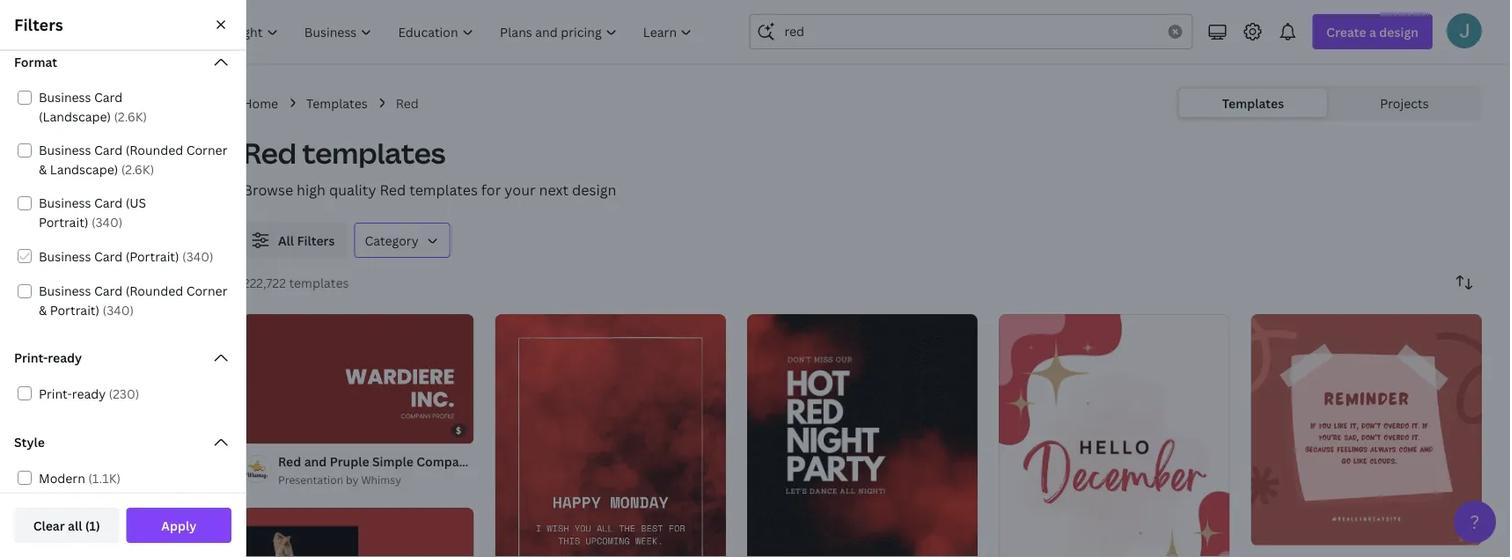 Task type: describe. For each thing, give the bounding box(es) containing it.
red and pruple simple company profile presentation presentation by whimsy
[[278, 453, 596, 487]]

(340) for corner
[[103, 301, 134, 318]]

and
[[304, 453, 327, 470]]

content
[[51, 369, 93, 384]]

design
[[572, 180, 617, 199]]

(340) for portrait)
[[91, 213, 123, 230]]

photos link
[[25, 273, 218, 306]]

create
[[56, 467, 96, 484]]

print-ready (230)
[[39, 385, 139, 402]]

for
[[481, 180, 501, 199]]

filters inside button
[[297, 232, 335, 249]]

222,722
[[243, 274, 286, 291]]

red aesthetic hello december poster image
[[999, 314, 1230, 557]]

your content
[[25, 369, 93, 384]]

•
[[96, 112, 100, 127]]

red modern happy monday geeting (instagram story) image
[[495, 314, 726, 557]]

business card (landscape) (2.6k)
[[39, 88, 147, 125]]

style button
[[4, 425, 242, 460]]

red for red
[[396, 95, 419, 111]]

category button
[[354, 223, 450, 258]]

0 vertical spatial presentation
[[519, 453, 596, 470]]

create a team button
[[14, 458, 229, 493]]

business card (rounded corner & landscape)
[[39, 141, 228, 177]]

trash link
[[14, 508, 229, 543]]

business card (us portrait)
[[39, 194, 146, 230]]

business card (portrait) (340)
[[39, 248, 214, 265]]

portrait) inside "business card (rounded corner & portrait)"
[[50, 301, 100, 318]]

red for red and pruple simple company profile presentation presentation by whimsy
[[278, 453, 301, 470]]

business for business card (landscape) (2.6k)
[[39, 88, 91, 105]]

print-ready button
[[4, 341, 242, 376]]

(rounded for (2.6k)
[[126, 141, 183, 158]]

all filters button
[[243, 223, 347, 258]]

apply button
[[126, 508, 232, 543]]

your
[[25, 369, 48, 384]]

free •
[[70, 112, 100, 127]]

card for business card (landscape) (2.6k)
[[94, 88, 123, 105]]

high
[[297, 180, 326, 199]]

(230)
[[109, 385, 139, 402]]

clear all (1) button
[[14, 508, 119, 543]]

red modern national wear red day (flyer) image
[[243, 508, 474, 557]]

print- for print-ready (230)
[[39, 385, 72, 402]]

all
[[68, 517, 82, 534]]

222,722 templates
[[243, 274, 349, 291]]

red templates browse high quality red templates for your next design
[[243, 134, 617, 199]]

(portrait)
[[126, 248, 179, 265]]

pro
[[146, 151, 166, 168]]

2 templates from the left
[[1223, 95, 1284, 111]]

hot red night party club poster image
[[747, 314, 978, 557]]

red playful reminder instagram post image
[[1251, 314, 1482, 545]]

all templates
[[60, 241, 138, 257]]

try canva pro
[[84, 151, 166, 168]]

all filters
[[278, 232, 335, 249]]

business for business card (rounded corner & portrait)
[[39, 282, 91, 299]]

you
[[116, 402, 138, 419]]

try
[[84, 151, 103, 168]]

follow
[[141, 402, 180, 419]]

creators
[[62, 402, 113, 419]]

red and pruple simple company profile presentation link
[[278, 452, 596, 471]]

quality
[[329, 180, 376, 199]]

clear
[[33, 517, 65, 534]]

card for business card (rounded corner & landscape)
[[94, 141, 123, 158]]

templates left for
[[409, 180, 478, 199]]

back
[[56, 199, 85, 216]]

photos
[[60, 281, 102, 298]]

red and pruple simple company profile presentation image
[[243, 314, 474, 444]]

(2.6k) inside business card (landscape) (2.6k)
[[114, 108, 147, 125]]

simple
[[372, 453, 414, 470]]

clear all (1)
[[33, 517, 100, 534]]

ready for print-ready
[[48, 349, 82, 366]]

(us
[[126, 194, 146, 211]]

modern
[[39, 470, 85, 486]]

corner for business card (rounded corner & portrait)
[[186, 282, 228, 299]]

all templates link
[[25, 232, 218, 266]]

(1)
[[85, 517, 100, 534]]

back to home link
[[14, 190, 229, 225]]

card for business card (rounded corner & portrait)
[[94, 282, 123, 299]]

format
[[14, 53, 57, 70]]



Task type: vqa. For each thing, say whether or not it's contained in the screenshot.
left Presentation
yes



Task type: locate. For each thing, give the bounding box(es) containing it.
0 horizontal spatial home
[[103, 199, 139, 216]]

card inside business card (landscape) (2.6k)
[[94, 88, 123, 105]]

4 business from the top
[[39, 248, 91, 265]]

style
[[14, 434, 45, 450]]

business down landscape) at left
[[39, 194, 91, 211]]

0 vertical spatial &
[[39, 161, 47, 177]]

0 vertical spatial ready
[[48, 349, 82, 366]]

business inside business card (rounded corner & landscape)
[[39, 141, 91, 158]]

0 vertical spatial portrait)
[[39, 213, 88, 230]]

$
[[456, 424, 462, 436]]

filters up the 'format'
[[14, 14, 63, 35]]

creators you follow link
[[14, 393, 229, 428]]

business for business card (rounded corner & landscape)
[[39, 141, 91, 158]]

business card (rounded corner & portrait)
[[39, 282, 228, 318]]

all down back
[[60, 241, 75, 257]]

card for business card (us portrait)
[[94, 194, 123, 211]]

ready inside "dropdown button"
[[48, 349, 82, 366]]

1 horizontal spatial home
[[243, 95, 278, 111]]

try canva pro button
[[14, 143, 229, 176]]

company
[[417, 453, 474, 470]]

pruple
[[330, 453, 369, 470]]

& inside "business card (rounded corner & portrait)"
[[39, 301, 47, 318]]

0 vertical spatial home
[[243, 95, 278, 111]]

modern (1.1k)
[[39, 470, 121, 486]]

1 vertical spatial corner
[[186, 282, 228, 299]]

presentation down and
[[278, 472, 343, 487]]

corner inside business card (rounded corner & landscape)
[[186, 141, 228, 158]]

1 vertical spatial print-
[[39, 385, 72, 402]]

0 vertical spatial corner
[[186, 141, 228, 158]]

create a team
[[56, 467, 139, 484]]

card inside "business card (rounded corner & portrait)"
[[94, 282, 123, 299]]

(340)
[[91, 213, 123, 230], [182, 248, 214, 265], [103, 301, 134, 318]]

5 business from the top
[[39, 282, 91, 299]]

templates
[[306, 95, 368, 111], [1223, 95, 1284, 111]]

templates link
[[306, 93, 368, 113]]

& for business card (rounded corner & portrait)
[[39, 301, 47, 318]]

print- up your
[[14, 349, 48, 366]]

0 horizontal spatial filters
[[14, 14, 63, 35]]

by
[[346, 472, 359, 487]]

2 & from the top
[[39, 301, 47, 318]]

card inside the business card (us portrait)
[[94, 194, 123, 211]]

1 vertical spatial ready
[[72, 385, 106, 402]]

print-ready
[[14, 349, 82, 366]]

2 vertical spatial (340)
[[103, 301, 134, 318]]

category
[[365, 232, 419, 249]]

& up print-ready
[[39, 301, 47, 318]]

red
[[396, 95, 419, 111], [243, 134, 297, 172], [380, 180, 406, 199], [278, 453, 301, 470]]

filters up 222,722 templates
[[297, 232, 335, 249]]

business inside business card (landscape) (2.6k)
[[39, 88, 91, 105]]

corner for business card (rounded corner & landscape)
[[186, 141, 228, 158]]

next
[[539, 180, 569, 199]]

1 vertical spatial &
[[39, 301, 47, 318]]

2 card from the top
[[94, 141, 123, 158]]

business up landscape) at left
[[39, 141, 91, 158]]

(rounded inside business card (rounded corner & landscape)
[[126, 141, 183, 158]]

print- inside print-ready "dropdown button"
[[14, 349, 48, 366]]

1 card from the top
[[94, 88, 123, 105]]

templates for all
[[78, 241, 138, 257]]

1 horizontal spatial templates
[[1223, 95, 1284, 111]]

0 vertical spatial (2.6k)
[[114, 108, 147, 125]]

trash
[[56, 517, 89, 534]]

print-
[[14, 349, 48, 366], [39, 385, 72, 402]]

corner left "222,722"
[[186, 282, 228, 299]]

(2.6k)
[[114, 108, 147, 125], [121, 161, 154, 177]]

4 card from the top
[[94, 248, 123, 265]]

2 corner from the top
[[186, 282, 228, 299]]

1 horizontal spatial filters
[[297, 232, 335, 249]]

None search field
[[749, 14, 1193, 49]]

1 vertical spatial (340)
[[182, 248, 214, 265]]

1 vertical spatial portrait)
[[50, 301, 100, 318]]

templates up quality
[[302, 134, 446, 172]]

1 vertical spatial filters
[[297, 232, 335, 249]]

business for business card (us portrait)
[[39, 194, 91, 211]]

top level navigation element
[[155, 14, 707, 49]]

all for all filters
[[278, 232, 294, 249]]

landscape)
[[50, 161, 118, 177]]

&
[[39, 161, 47, 177], [39, 301, 47, 318]]

print- down 'your content' at the left bottom of page
[[39, 385, 72, 402]]

all up 222,722 templates
[[278, 232, 294, 249]]

red inside red and pruple simple company profile presentation presentation by whimsy
[[278, 453, 301, 470]]

templates down all filters
[[289, 274, 349, 291]]

card inside business card (rounded corner & landscape)
[[94, 141, 123, 158]]

a
[[99, 467, 106, 484]]

business for business card (portrait) (340)
[[39, 248, 91, 265]]

presentation by whimsy link
[[278, 471, 474, 489]]

card for business card (portrait) (340)
[[94, 248, 123, 265]]

business up (landscape)
[[39, 88, 91, 105]]

1
[[117, 112, 123, 127]]

2 (rounded from the top
[[126, 282, 183, 299]]

0 vertical spatial (340)
[[91, 213, 123, 230]]

(340) right (portrait)
[[182, 248, 214, 265]]

0 horizontal spatial presentation
[[278, 472, 343, 487]]

all
[[278, 232, 294, 249], [60, 241, 75, 257]]

red for red templates browse high quality red templates for your next design
[[243, 134, 297, 172]]

1 vertical spatial home
[[103, 199, 139, 216]]

2 business from the top
[[39, 141, 91, 158]]

(340) up all templates
[[91, 213, 123, 230]]

ready for print-ready (230)
[[72, 385, 106, 402]]

canva
[[106, 151, 143, 168]]

3 card from the top
[[94, 194, 123, 211]]

red up red templates browse high quality red templates for your next design
[[396, 95, 419, 111]]

(rounded for (340)
[[126, 282, 183, 299]]

0 vertical spatial filters
[[14, 14, 63, 35]]

filters
[[14, 14, 63, 35], [297, 232, 335, 249]]

your
[[505, 180, 536, 199]]

5 card from the top
[[94, 282, 123, 299]]

ready up 'your content' at the left bottom of page
[[48, 349, 82, 366]]

(340) up print-ready "dropdown button" on the left bottom
[[103, 301, 134, 318]]

business down all templates
[[39, 282, 91, 299]]

free
[[70, 112, 93, 127]]

(rounded inside "business card (rounded corner & portrait)"
[[126, 282, 183, 299]]

red right quality
[[380, 180, 406, 199]]

presentation
[[519, 453, 596, 470], [278, 472, 343, 487]]

& inside business card (rounded corner & landscape)
[[39, 161, 47, 177]]

browse
[[243, 180, 293, 199]]

0 horizontal spatial all
[[60, 241, 75, 257]]

& left landscape) at left
[[39, 161, 47, 177]]

all inside button
[[278, 232, 294, 249]]

ready
[[48, 349, 82, 366], [72, 385, 106, 402]]

to
[[88, 199, 100, 216]]

1 horizontal spatial presentation
[[519, 453, 596, 470]]

portrait) down the photos at the left of page
[[50, 301, 100, 318]]

apply
[[161, 517, 197, 534]]

home link
[[243, 93, 278, 113]]

format button
[[4, 45, 242, 80]]

ready down the content
[[72, 385, 106, 402]]

(1.1k)
[[88, 470, 121, 486]]

profile
[[477, 453, 516, 470]]

1 & from the top
[[39, 161, 47, 177]]

corner right pro
[[186, 141, 228, 158]]

portrait) up all templates
[[39, 213, 88, 230]]

presentation right profile at the bottom
[[519, 453, 596, 470]]

projects
[[1381, 95, 1429, 111]]

team
[[109, 467, 139, 484]]

(landscape)
[[39, 108, 111, 125]]

1 (rounded from the top
[[126, 141, 183, 158]]

business inside the business card (us portrait)
[[39, 194, 91, 211]]

projects link
[[1331, 89, 1479, 117]]

1 vertical spatial (2.6k)
[[121, 161, 154, 177]]

red up browse
[[243, 134, 297, 172]]

templates
[[302, 134, 446, 172], [409, 180, 478, 199], [78, 241, 138, 257], [289, 274, 349, 291]]

(rounded
[[126, 141, 183, 158], [126, 282, 183, 299]]

1 horizontal spatial all
[[278, 232, 294, 249]]

templates for 222,722
[[289, 274, 349, 291]]

0 vertical spatial print-
[[14, 349, 48, 366]]

back to home
[[56, 199, 139, 216]]

business up the photos at the left of page
[[39, 248, 91, 265]]

& for business card (rounded corner & landscape)
[[39, 161, 47, 177]]

personal
[[70, 93, 123, 110]]

corner inside "business card (rounded corner & portrait)"
[[186, 282, 228, 299]]

templates down the business card (us portrait) at the left top of the page
[[78, 241, 138, 257]]

business
[[39, 88, 91, 105], [39, 141, 91, 158], [39, 194, 91, 211], [39, 248, 91, 265], [39, 282, 91, 299]]

home right to
[[103, 199, 139, 216]]

portrait) inside the business card (us portrait)
[[39, 213, 88, 230]]

portrait)
[[39, 213, 88, 230], [50, 301, 100, 318]]

1 business from the top
[[39, 88, 91, 105]]

business inside "business card (rounded corner & portrait)"
[[39, 282, 91, 299]]

templates for red
[[302, 134, 446, 172]]

0 horizontal spatial templates
[[306, 95, 368, 111]]

1 corner from the top
[[186, 141, 228, 158]]

3 business from the top
[[39, 194, 91, 211]]

1 vertical spatial presentation
[[278, 472, 343, 487]]

red left and
[[278, 453, 301, 470]]

print- for print-ready
[[14, 349, 48, 366]]

1 vertical spatial (rounded
[[126, 282, 183, 299]]

0 vertical spatial (rounded
[[126, 141, 183, 158]]

corner
[[186, 141, 228, 158], [186, 282, 228, 299]]

all for all templates
[[60, 241, 75, 257]]

creators you follow
[[62, 402, 180, 419]]

home left templates link
[[243, 95, 278, 111]]

1 templates from the left
[[306, 95, 368, 111]]

whimsy
[[361, 472, 401, 487]]



